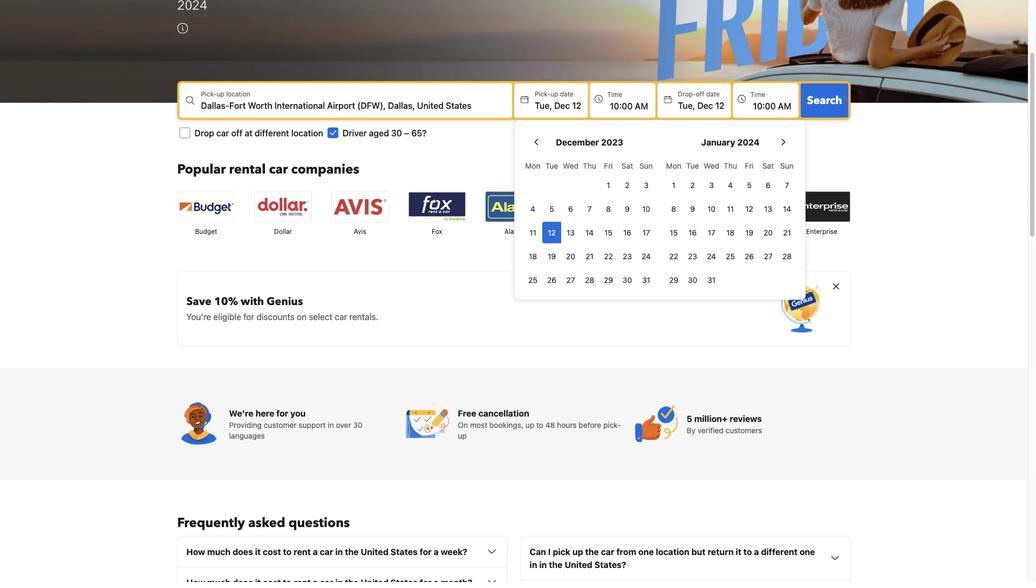 Task type: locate. For each thing, give the bounding box(es) containing it.
30 right over
[[353, 421, 363, 430]]

2 sun from the left
[[780, 161, 794, 170]]

1 horizontal spatial 17
[[708, 228, 715, 237]]

0 horizontal spatial 25
[[528, 276, 537, 285]]

0 vertical spatial 19
[[745, 228, 753, 237]]

2 3 from the left
[[709, 181, 714, 190]]

1 horizontal spatial 7
[[785, 181, 789, 190]]

20 January 2024 checkbox
[[759, 222, 778, 244]]

1 horizontal spatial location
[[291, 128, 323, 138]]

3
[[644, 181, 649, 190], [709, 181, 714, 190]]

budget
[[195, 228, 217, 235]]

14 right 13 january 2024 "option" at the top
[[783, 204, 791, 213]]

1 horizontal spatial 2
[[690, 181, 695, 190]]

1 horizontal spatial sun
[[780, 161, 794, 170]]

car right drop
[[216, 128, 229, 138]]

25 right 24 checkbox
[[726, 252, 735, 261]]

48
[[545, 421, 555, 430]]

car right select
[[335, 312, 347, 322]]

0 horizontal spatial it
[[255, 547, 261, 557]]

1 horizontal spatial 11
[[727, 204, 734, 213]]

4 right 3 checkbox at the top right of the page
[[728, 181, 733, 190]]

17 December 2023 checkbox
[[637, 222, 656, 244]]

3 for december 2023
[[644, 181, 649, 190]]

0 horizontal spatial a
[[313, 547, 318, 557]]

over
[[336, 421, 351, 430]]

1 vertical spatial different
[[761, 547, 798, 557]]

26 inside 'checkbox'
[[745, 252, 754, 261]]

sat
[[622, 161, 633, 170], [762, 161, 774, 170]]

22 inside checkbox
[[669, 252, 678, 261]]

a right return
[[754, 547, 759, 557]]

10%
[[214, 294, 238, 309]]

united inside dropdown button
[[361, 547, 388, 557]]

22 left 23 january 2024 'checkbox'
[[669, 252, 678, 261]]

22 January 2024 checkbox
[[664, 246, 683, 267]]

29 inside checkbox
[[669, 276, 678, 285]]

0 horizontal spatial 8
[[606, 204, 611, 213]]

17 January 2024 checkbox
[[702, 222, 721, 244]]

tue,
[[535, 100, 552, 111], [678, 100, 695, 111]]

25 December 2023 checkbox
[[523, 269, 542, 291]]

0 horizontal spatial sat
[[622, 161, 633, 170]]

0 horizontal spatial 18
[[529, 252, 537, 261]]

2 9 from the left
[[690, 204, 695, 213]]

18 inside checkbox
[[726, 228, 735, 237]]

0 horizontal spatial 24
[[642, 252, 651, 261]]

6 for 6 option
[[568, 204, 573, 213]]

0 horizontal spatial 7
[[587, 204, 592, 213]]

0 horizontal spatial sun
[[640, 161, 653, 170]]

1 vertical spatial 18
[[529, 252, 537, 261]]

15 inside 'checkbox'
[[604, 228, 612, 237]]

the down pick
[[549, 560, 563, 570]]

1 for january
[[672, 181, 675, 190]]

1 vertical spatial location
[[291, 128, 323, 138]]

0 horizontal spatial 6
[[568, 204, 573, 213]]

9
[[625, 204, 630, 213], [690, 204, 695, 213]]

8 left 9 option
[[606, 204, 611, 213]]

21 right 20 january 2024 checkbox
[[783, 228, 791, 237]]

5 right 4 january 2024 option
[[747, 181, 752, 190]]

sixt logo image
[[640, 192, 696, 222]]

up inside can i pick up the car from one location but return it to a different one in in the united states?
[[572, 547, 583, 557]]

1 horizontal spatial 8
[[671, 204, 676, 213]]

we're
[[229, 408, 253, 419]]

sun
[[640, 161, 653, 170], [780, 161, 794, 170]]

0 horizontal spatial location
[[226, 90, 250, 98]]

2 pick- from the left
[[535, 90, 550, 98]]

2 horizontal spatial to
[[743, 547, 752, 557]]

0 horizontal spatial wed
[[563, 161, 579, 170]]

30
[[391, 128, 402, 138], [623, 276, 632, 285], [688, 276, 697, 285], [353, 421, 363, 430]]

21 December 2023 checkbox
[[580, 246, 599, 267]]

dec up december
[[554, 100, 570, 111]]

1 horizontal spatial 26
[[745, 252, 754, 261]]

29 for 29 december 2023 'checkbox' at the right
[[604, 276, 613, 285]]

dollar logo image
[[255, 192, 311, 222]]

10 inside option
[[642, 204, 650, 213]]

2 mon from the left
[[666, 161, 681, 170]]

pick- for pick-up location
[[201, 90, 217, 98]]

drop car off at different location
[[195, 128, 323, 138]]

24 January 2024 checkbox
[[702, 246, 721, 267]]

28 for 28 option
[[782, 252, 792, 261]]

1 it from the left
[[255, 547, 261, 557]]

see terms and conditions for more information image
[[177, 23, 188, 34]]

2 16 from the left
[[689, 228, 697, 237]]

0 vertical spatial 13
[[764, 204, 772, 213]]

10 left 11 option
[[707, 204, 716, 213]]

9 inside "option"
[[690, 204, 695, 213]]

1 9 from the left
[[625, 204, 630, 213]]

car inside dropdown button
[[320, 547, 333, 557]]

1 horizontal spatial 9
[[690, 204, 695, 213]]

0 vertical spatial off
[[696, 90, 704, 98]]

1 horizontal spatial wed
[[704, 161, 719, 170]]

2 vertical spatial 5
[[687, 414, 692, 424]]

13 January 2024 checkbox
[[759, 198, 778, 220]]

0 horizontal spatial 13
[[567, 228, 575, 237]]

18 left 19 checkbox
[[529, 252, 537, 261]]

1 1 from the left
[[607, 181, 610, 190]]

mon up 4 december 2023 option
[[525, 161, 541, 170]]

1 horizontal spatial 13
[[764, 204, 772, 213]]

2 1 from the left
[[672, 181, 675, 190]]

3 right 2 checkbox
[[644, 181, 649, 190]]

0 horizontal spatial thu
[[583, 161, 596, 170]]

21 inside option
[[586, 252, 594, 261]]

11 inside 11 option
[[727, 204, 734, 213]]

0 horizontal spatial 21
[[586, 252, 594, 261]]

23 inside 23 january 2024 'checkbox'
[[688, 252, 697, 261]]

fox logo image
[[409, 192, 465, 222]]

a inside can i pick up the car from one location but return it to a different one in in the united states?
[[754, 547, 759, 557]]

1 horizontal spatial for
[[276, 408, 288, 419]]

9 inside option
[[625, 204, 630, 213]]

december
[[556, 137, 599, 147]]

it right return
[[736, 547, 741, 557]]

25 left "26" checkbox
[[528, 276, 537, 285]]

1 horizontal spatial off
[[696, 90, 704, 98]]

date inside drop-off date tue, dec 12
[[706, 90, 720, 98]]

16 left 17 january 2024 option at the right top of the page
[[689, 228, 697, 237]]

mon for january
[[666, 161, 681, 170]]

sat for 2024
[[762, 161, 774, 170]]

one
[[638, 547, 654, 557], [800, 547, 815, 557]]

pick- inside pick-up date tue, dec 12
[[535, 90, 550, 98]]

2 right 1 option
[[625, 181, 630, 190]]

avis
[[354, 228, 366, 235]]

1 horizontal spatial 27
[[764, 252, 773, 261]]

17 for 17 january 2024 option at the right top of the page
[[708, 228, 715, 237]]

for up customer
[[276, 408, 288, 419]]

0 vertical spatial 21
[[783, 228, 791, 237]]

31 right '30' option
[[642, 276, 650, 285]]

dec inside drop-off date tue, dec 12
[[697, 100, 713, 111]]

2 horizontal spatial 5
[[747, 181, 752, 190]]

27 inside "option"
[[764, 252, 773, 261]]

15 January 2024 checkbox
[[664, 222, 683, 244]]

we're here for you image
[[177, 403, 220, 446]]

grid
[[523, 155, 656, 291], [664, 155, 797, 291]]

11 inside 11 checkbox
[[530, 228, 536, 237]]

0 horizontal spatial mon
[[525, 161, 541, 170]]

12 inside pick-up date tue, dec 12
[[572, 100, 581, 111]]

1 grid from the left
[[523, 155, 656, 291]]

1 vertical spatial 20
[[566, 252, 575, 261]]

1 vertical spatial 4
[[531, 204, 535, 213]]

mon up 1 january 2024 'checkbox'
[[666, 161, 681, 170]]

11 left 12 december 2023 checkbox
[[530, 228, 536, 237]]

29
[[604, 276, 613, 285], [669, 276, 678, 285]]

14 left 15 'checkbox' on the right of page
[[585, 228, 594, 237]]

24 inside option
[[642, 252, 651, 261]]

1 horizontal spatial 28
[[782, 252, 792, 261]]

10 for 10 december 2023 option
[[642, 204, 650, 213]]

1 a from the left
[[313, 547, 318, 557]]

15 left 16 january 2024 option
[[670, 228, 678, 237]]

in inside dropdown button
[[335, 547, 343, 557]]

13 for 13 january 2024 "option" at the top
[[764, 204, 772, 213]]

23 December 2023 checkbox
[[618, 246, 637, 267]]

1 sat from the left
[[622, 161, 633, 170]]

mon tue wed thu
[[525, 161, 596, 170], [666, 161, 737, 170]]

2 dec from the left
[[697, 100, 713, 111]]

thu up 4 january 2024 option
[[724, 161, 737, 170]]

to
[[536, 421, 543, 430], [283, 547, 292, 557], [743, 547, 752, 557]]

5
[[747, 181, 752, 190], [550, 204, 554, 213], [687, 414, 692, 424]]

sun for 2023
[[640, 161, 653, 170]]

free cancellation image
[[406, 403, 449, 446]]

2 15 from the left
[[670, 228, 678, 237]]

tue for january
[[686, 161, 699, 170]]

17 inside option
[[708, 228, 715, 237]]

1 date from the left
[[560, 90, 574, 98]]

2 right 1 january 2024 'checkbox'
[[690, 181, 695, 190]]

2 17 from the left
[[708, 228, 715, 237]]

6 January 2024 checkbox
[[759, 174, 778, 196]]

12 up december
[[572, 100, 581, 111]]

25 inside option
[[528, 276, 537, 285]]

tue, inside pick-up date tue, dec 12
[[535, 100, 552, 111]]

1 29 from the left
[[604, 276, 613, 285]]

in inside "we're here for you providing customer support in over 30 languages"
[[328, 421, 334, 430]]

10 January 2024 checkbox
[[702, 198, 721, 220]]

6 right the 5 december 2023 checkbox
[[568, 204, 573, 213]]

23 right 22 checkbox
[[688, 252, 697, 261]]

15 right thrifty
[[604, 228, 612, 237]]

29 for 29 checkbox
[[669, 276, 678, 285]]

11 right 10 january 2024 "option"
[[727, 204, 734, 213]]

1 fri from the left
[[604, 161, 613, 170]]

mon
[[525, 161, 541, 170], [666, 161, 681, 170]]

28 left 29 december 2023 'checkbox' at the right
[[585, 276, 594, 285]]

tue, inside drop-off date tue, dec 12
[[678, 100, 695, 111]]

united down pick
[[565, 560, 592, 570]]

1 vertical spatial 6
[[568, 204, 573, 213]]

2 wed from the left
[[704, 161, 719, 170]]

the down questions
[[345, 547, 359, 557]]

1 one from the left
[[638, 547, 654, 557]]

3 inside option
[[644, 181, 649, 190]]

20 inside 20 january 2024 checkbox
[[764, 228, 773, 237]]

14 for 14 december 2023 option
[[585, 228, 594, 237]]

26 left 27 december 2023 option
[[547, 276, 556, 285]]

28 inside 28 december 2023 option
[[585, 276, 594, 285]]

13
[[764, 204, 772, 213], [567, 228, 575, 237]]

20 inside the 20 december 2023 option
[[566, 252, 575, 261]]

22 right 21 option
[[604, 252, 613, 261]]

5 for 5 january 2024 checkbox
[[747, 181, 752, 190]]

car
[[216, 128, 229, 138], [269, 161, 288, 179], [335, 312, 347, 322], [320, 547, 333, 557], [601, 547, 614, 557]]

up inside pick-up date tue, dec 12
[[550, 90, 558, 98]]

24 December 2023 checkbox
[[637, 246, 656, 267]]

16 for 16 option
[[623, 228, 631, 237]]

6 for 6 option in the top right of the page
[[766, 181, 771, 190]]

5 inside checkbox
[[550, 204, 554, 213]]

thu for january
[[724, 161, 737, 170]]

0 horizontal spatial 9
[[625, 204, 630, 213]]

2 8 from the left
[[671, 204, 676, 213]]

for right states
[[420, 547, 432, 557]]

18 inside option
[[529, 252, 537, 261]]

2 fri from the left
[[745, 161, 754, 170]]

drop-off date tue, dec 12
[[678, 90, 725, 111]]

8 left 9 january 2024 "option"
[[671, 204, 676, 213]]

1 mon from the left
[[525, 161, 541, 170]]

0 vertical spatial 4
[[728, 181, 733, 190]]

location up companies
[[291, 128, 323, 138]]

3 January 2024 checkbox
[[702, 174, 721, 196]]

30 inside "we're here for you providing customer support in over 30 languages"
[[353, 421, 363, 430]]

0 horizontal spatial grid
[[523, 155, 656, 291]]

1 vertical spatial 26
[[547, 276, 556, 285]]

0 vertical spatial location
[[226, 90, 250, 98]]

22 inside "checkbox"
[[604, 252, 613, 261]]

2 for january 2024
[[690, 181, 695, 190]]

fri up 1 option
[[604, 161, 613, 170]]

28 inside 28 option
[[782, 252, 792, 261]]

for down with
[[243, 312, 254, 322]]

3 a from the left
[[754, 547, 759, 557]]

0 horizontal spatial 26
[[547, 276, 556, 285]]

19 January 2024 checkbox
[[740, 222, 759, 244]]

2 grid from the left
[[664, 155, 797, 291]]

the up the 'states?'
[[585, 547, 599, 557]]

customer
[[264, 421, 297, 430]]

to right return
[[743, 547, 752, 557]]

14
[[783, 204, 791, 213], [585, 228, 594, 237]]

19
[[745, 228, 753, 237], [548, 252, 556, 261]]

can i pick up the car from one location but return it to a different one in in the united states?
[[530, 547, 815, 570]]

3 inside checkbox
[[709, 181, 714, 190]]

16 December 2023 checkbox
[[618, 222, 637, 244]]

off left at
[[231, 128, 243, 138]]

0 horizontal spatial 5
[[550, 204, 554, 213]]

1 31 from the left
[[642, 276, 650, 285]]

to inside dropdown button
[[283, 547, 292, 557]]

3 right 2 option
[[709, 181, 714, 190]]

mon tue wed thu up 2 option
[[666, 161, 737, 170]]

fri up 5 january 2024 checkbox
[[745, 161, 754, 170]]

29 inside 'checkbox'
[[604, 276, 613, 285]]

20 left the 21 january 2024 checkbox
[[764, 228, 773, 237]]

sun up 3 option
[[640, 161, 653, 170]]

1 horizontal spatial united
[[565, 560, 592, 570]]

eligible
[[213, 312, 241, 322]]

search
[[807, 93, 842, 108]]

mon tue wed thu down december
[[525, 161, 596, 170]]

15
[[604, 228, 612, 237], [670, 228, 678, 237]]

2 it from the left
[[736, 547, 741, 557]]

1 horizontal spatial a
[[434, 547, 439, 557]]

5 inside 5 january 2024 checkbox
[[747, 181, 752, 190]]

10
[[642, 204, 650, 213], [707, 204, 716, 213]]

7 right 6 option in the top right of the page
[[785, 181, 789, 190]]

31 right 30 option
[[708, 276, 716, 285]]

26 for "26" checkbox
[[547, 276, 556, 285]]

16 for 16 january 2024 option
[[689, 228, 697, 237]]

10 for 10 january 2024 "option"
[[707, 204, 716, 213]]

1 horizontal spatial 18
[[726, 228, 735, 237]]

25 January 2024 checkbox
[[721, 246, 740, 267]]

26
[[745, 252, 754, 261], [547, 276, 556, 285]]

off up january
[[696, 90, 704, 98]]

Pick-up location field
[[201, 99, 512, 112]]

car right rental on the top left of the page
[[269, 161, 288, 179]]

8
[[606, 204, 611, 213], [671, 204, 676, 213]]

wed up 3 checkbox at the top right of the page
[[704, 161, 719, 170]]

wed
[[563, 161, 579, 170], [704, 161, 719, 170]]

12 January 2024 checkbox
[[740, 198, 759, 220]]

1 horizontal spatial 4
[[728, 181, 733, 190]]

2 2 from the left
[[690, 181, 695, 190]]

27 inside option
[[566, 276, 575, 285]]

1 left 2 checkbox
[[607, 181, 610, 190]]

1 horizontal spatial 3
[[709, 181, 714, 190]]

1 horizontal spatial 16
[[689, 228, 697, 237]]

26 left 27 "option" at the top
[[745, 252, 754, 261]]

select
[[309, 312, 332, 322]]

2 23 from the left
[[688, 252, 697, 261]]

11 for 11 checkbox at right
[[530, 228, 536, 237]]

12 cell
[[542, 220, 561, 244]]

2 tue from the left
[[686, 161, 699, 170]]

customers
[[726, 426, 762, 435]]

discounts
[[256, 312, 295, 322]]

1 wed from the left
[[563, 161, 579, 170]]

free
[[458, 408, 476, 419]]

1 inside 'checkbox'
[[672, 181, 675, 190]]

0 horizontal spatial 14
[[585, 228, 594, 237]]

24 for '24 december 2023' option at the top
[[642, 252, 651, 261]]

17 inside checkbox
[[642, 228, 650, 237]]

1 left 2 option
[[672, 181, 675, 190]]

1 horizontal spatial 1
[[672, 181, 675, 190]]

24 right 23 december 2023 option
[[642, 252, 651, 261]]

tue down december
[[545, 161, 558, 170]]

8 inside 8 'option'
[[606, 204, 611, 213]]

companies
[[291, 161, 359, 179]]

18 left "hertz"
[[726, 228, 735, 237]]

0 horizontal spatial 23
[[623, 252, 632, 261]]

26 January 2024 checkbox
[[740, 246, 759, 267]]

united
[[361, 547, 388, 557], [565, 560, 592, 570]]

23 inside 23 december 2023 option
[[623, 252, 632, 261]]

7 right 6 option
[[587, 204, 592, 213]]

off
[[696, 90, 704, 98], [231, 128, 243, 138]]

pick- for pick-up date tue, dec 12
[[535, 90, 550, 98]]

1 pick- from the left
[[201, 90, 217, 98]]

0 horizontal spatial pick-
[[201, 90, 217, 98]]

1 tue from the left
[[545, 161, 558, 170]]

15 December 2023 checkbox
[[599, 222, 618, 244]]

1 23 from the left
[[623, 252, 632, 261]]

19 right 18 december 2023 option
[[548, 252, 556, 261]]

most
[[470, 421, 487, 430]]

21
[[783, 228, 791, 237], [586, 252, 594, 261]]

car up the 'states?'
[[601, 547, 614, 557]]

0 horizontal spatial 31
[[642, 276, 650, 285]]

22 for the 22 "checkbox"
[[604, 252, 613, 261]]

26 December 2023 checkbox
[[542, 269, 561, 291]]

2 tue, from the left
[[678, 100, 695, 111]]

1 horizontal spatial thu
[[724, 161, 737, 170]]

how
[[186, 547, 205, 557]]

1 10 from the left
[[642, 204, 650, 213]]

23 right the 22 "checkbox"
[[623, 252, 632, 261]]

1 horizontal spatial it
[[736, 547, 741, 557]]

5 million+ reviews image
[[635, 403, 678, 446]]

on
[[297, 312, 307, 322]]

2 inside checkbox
[[625, 181, 630, 190]]

24
[[642, 252, 651, 261], [707, 252, 716, 261]]

0 horizontal spatial for
[[243, 312, 254, 322]]

5 right 4 december 2023 option
[[550, 204, 554, 213]]

2 January 2024 checkbox
[[683, 174, 702, 196]]

4 December 2023 checkbox
[[523, 198, 542, 220]]

1 horizontal spatial 20
[[764, 228, 773, 237]]

2 horizontal spatial a
[[754, 547, 759, 557]]

18 for 18 december 2023 option
[[529, 252, 537, 261]]

1 horizontal spatial 14
[[783, 204, 791, 213]]

sat up 2 checkbox
[[622, 161, 633, 170]]

1 horizontal spatial 23
[[688, 252, 697, 261]]

2 date from the left
[[706, 90, 720, 98]]

19 inside 19 checkbox
[[548, 252, 556, 261]]

before
[[579, 421, 601, 430]]

2 thu from the left
[[724, 161, 737, 170]]

0 vertical spatial 14
[[783, 204, 791, 213]]

17 right 16 january 2024 option
[[708, 228, 715, 237]]

1 22 from the left
[[604, 252, 613, 261]]

location
[[226, 90, 250, 98], [291, 128, 323, 138], [656, 547, 689, 557]]

in
[[328, 421, 334, 430], [335, 547, 343, 557], [530, 560, 537, 570], [539, 560, 547, 570]]

0 horizontal spatial 29
[[604, 276, 613, 285]]

hertz
[[736, 228, 753, 235]]

1 sun from the left
[[640, 161, 653, 170]]

12
[[572, 100, 581, 111], [715, 100, 725, 111], [745, 204, 753, 213], [548, 228, 556, 237]]

5 up by
[[687, 414, 692, 424]]

2 one from the left
[[800, 547, 815, 557]]

1 3 from the left
[[644, 181, 649, 190]]

10 inside "option"
[[707, 204, 716, 213]]

30 January 2024 checkbox
[[683, 269, 702, 291]]

25 for 25 checkbox
[[726, 252, 735, 261]]

31 inside checkbox
[[708, 276, 716, 285]]

0 horizontal spatial 11
[[530, 228, 536, 237]]

sun up 7 january 2024 option
[[780, 161, 794, 170]]

sat for 2023
[[622, 161, 633, 170]]

to left 48
[[536, 421, 543, 430]]

0 horizontal spatial off
[[231, 128, 243, 138]]

4 left the 5 december 2023 checkbox
[[531, 204, 535, 213]]

1 vertical spatial 14
[[585, 228, 594, 237]]

united left states
[[361, 547, 388, 557]]

28 for 28 december 2023 option
[[585, 276, 594, 285]]

23
[[623, 252, 632, 261], [688, 252, 697, 261]]

31 inside checkbox
[[642, 276, 650, 285]]

at
[[245, 128, 253, 138]]

2 a from the left
[[434, 547, 439, 557]]

2 31 from the left
[[708, 276, 716, 285]]

2 24 from the left
[[707, 252, 716, 261]]

2 10 from the left
[[707, 204, 716, 213]]

26 inside checkbox
[[547, 276, 556, 285]]

1 vertical spatial off
[[231, 128, 243, 138]]

1 thu from the left
[[583, 161, 596, 170]]

26 for the 26 january 2024 'checkbox'
[[745, 252, 754, 261]]

15 inside checkbox
[[670, 228, 678, 237]]

24 left 25 checkbox
[[707, 252, 716, 261]]

dec for drop-off date tue, dec 12
[[697, 100, 713, 111]]

21 right the 20 december 2023 option on the right of the page
[[586, 252, 594, 261]]

14 for 14 option
[[783, 204, 791, 213]]

1 mon tue wed thu from the left
[[525, 161, 596, 170]]

27 January 2024 checkbox
[[759, 246, 778, 267]]

9 right 8 'option'
[[625, 204, 630, 213]]

13 inside "option"
[[764, 204, 772, 213]]

9 for 9 option
[[625, 204, 630, 213]]

1 horizontal spatial sat
[[762, 161, 774, 170]]

0 horizontal spatial 15
[[604, 228, 612, 237]]

16 right 15 'checkbox' on the right of page
[[623, 228, 631, 237]]

1 horizontal spatial 10
[[707, 204, 716, 213]]

to left rent
[[283, 547, 292, 557]]

1 8 from the left
[[606, 204, 611, 213]]

1 horizontal spatial 21
[[783, 228, 791, 237]]

0 vertical spatial 6
[[766, 181, 771, 190]]

8 December 2023 checkbox
[[599, 198, 618, 220]]

1 inside option
[[607, 181, 610, 190]]

1 tue, from the left
[[535, 100, 552, 111]]

0 horizontal spatial 16
[[623, 228, 631, 237]]

1 vertical spatial 19
[[548, 252, 556, 261]]

15 for 15 'checkbox' on the right of page
[[604, 228, 612, 237]]

1 horizontal spatial 31
[[708, 276, 716, 285]]

18 December 2023 checkbox
[[523, 246, 542, 267]]

1 17 from the left
[[642, 228, 650, 237]]

2 sat from the left
[[762, 161, 774, 170]]

dec inside pick-up date tue, dec 12
[[554, 100, 570, 111]]

1 2 from the left
[[625, 181, 630, 190]]

dec up january
[[697, 100, 713, 111]]

65?
[[411, 128, 427, 138]]

location left but
[[656, 547, 689, 557]]

17 right 16 option
[[642, 228, 650, 237]]

january
[[701, 137, 735, 147]]

to inside free cancellation on most bookings, up to 48 hours before pick- up
[[536, 421, 543, 430]]

7 inside checkbox
[[587, 204, 592, 213]]

20 for the 20 december 2023 option on the right of the page
[[566, 252, 575, 261]]

1 16 from the left
[[623, 228, 631, 237]]

1 dec from the left
[[554, 100, 570, 111]]

0 horizontal spatial 10
[[642, 204, 650, 213]]

it left cost
[[255, 547, 261, 557]]

you
[[290, 408, 306, 419]]

25 for 25 december 2023 option
[[528, 276, 537, 285]]

28
[[782, 252, 792, 261], [585, 276, 594, 285]]

0 horizontal spatial the
[[345, 547, 359, 557]]

states
[[391, 547, 418, 557]]

1 December 2023 checkbox
[[599, 174, 618, 196]]

date inside pick-up date tue, dec 12
[[560, 90, 574, 98]]

8 for 8 option
[[671, 204, 676, 213]]

0 horizontal spatial 28
[[585, 276, 594, 285]]

sat up 6 option in the top right of the page
[[762, 161, 774, 170]]

2 22 from the left
[[669, 252, 678, 261]]

2 mon tue wed thu from the left
[[666, 161, 737, 170]]

12 up january
[[715, 100, 725, 111]]

12 December 2023 checkbox
[[542, 222, 561, 244]]

on
[[458, 421, 468, 430]]

2 for december 2023
[[625, 181, 630, 190]]

29 left '30' option
[[604, 276, 613, 285]]

1 horizontal spatial 22
[[669, 252, 678, 261]]

8 inside 8 option
[[671, 204, 676, 213]]

21 for 21 option
[[586, 252, 594, 261]]

24 inside checkbox
[[707, 252, 716, 261]]

31 January 2024 checkbox
[[702, 269, 721, 291]]

19 inside the 19 january 2024 option
[[745, 228, 753, 237]]

1 vertical spatial 21
[[586, 252, 594, 261]]

6 left 7 january 2024 option
[[766, 181, 771, 190]]

0 horizontal spatial 20
[[566, 252, 575, 261]]

28 right 27 "option" at the top
[[782, 252, 792, 261]]

car inside save 10% with genius you're eligible for discounts on select car rentals.
[[335, 312, 347, 322]]

0 vertical spatial 28
[[782, 252, 792, 261]]

27 left 28 december 2023 option
[[566, 276, 575, 285]]

tue, for pick-up date tue, dec 12
[[535, 100, 552, 111]]

mon tue wed thu for december
[[525, 161, 596, 170]]

19 for 19 checkbox
[[548, 252, 556, 261]]

7
[[785, 181, 789, 190], [587, 204, 592, 213]]

we're here for you providing customer support in over 30 languages
[[229, 408, 363, 441]]

for inside "we're here for you providing customer support in over 30 languages"
[[276, 408, 288, 419]]

1 horizontal spatial dec
[[697, 100, 713, 111]]

date
[[560, 90, 574, 98], [706, 90, 720, 98]]

21 inside checkbox
[[783, 228, 791, 237]]

29 left 30 option
[[669, 276, 678, 285]]

0 vertical spatial 7
[[785, 181, 789, 190]]

4 for 4 january 2024 option
[[728, 181, 733, 190]]

1 24 from the left
[[642, 252, 651, 261]]

fri for 2024
[[745, 161, 754, 170]]

tue up 2 option
[[686, 161, 699, 170]]

27 left 28 option
[[764, 252, 773, 261]]

13 right 12 january 2024 checkbox
[[764, 204, 772, 213]]

thu for december
[[583, 161, 596, 170]]

7 inside option
[[785, 181, 789, 190]]

0 vertical spatial 5
[[747, 181, 752, 190]]

1 15 from the left
[[604, 228, 612, 237]]

19 left 20 january 2024 checkbox
[[745, 228, 753, 237]]

fri
[[604, 161, 613, 170], [745, 161, 754, 170]]

genius
[[267, 294, 303, 309]]

25 inside checkbox
[[726, 252, 735, 261]]

0 vertical spatial 25
[[726, 252, 735, 261]]

can i pick up the car from one location but return it to a different one in in the united states? button
[[530, 546, 842, 572]]

0 horizontal spatial one
[[638, 547, 654, 557]]

0 horizontal spatial 17
[[642, 228, 650, 237]]

13 inside 'checkbox'
[[567, 228, 575, 237]]

location inside can i pick up the car from one location but return it to a different one in in the united states?
[[656, 547, 689, 557]]

pick-
[[201, 90, 217, 98], [535, 90, 550, 98]]

2 inside option
[[690, 181, 695, 190]]

22
[[604, 252, 613, 261], [669, 252, 678, 261]]

2 29 from the left
[[669, 276, 678, 285]]

pick-up date tue, dec 12
[[535, 90, 581, 111]]

5 million+ reviews by verified customers
[[687, 414, 762, 435]]

0 horizontal spatial 19
[[548, 252, 556, 261]]

different
[[255, 128, 289, 138], [761, 547, 798, 557]]

1 vertical spatial united
[[565, 560, 592, 570]]

22 December 2023 checkbox
[[599, 246, 618, 267]]

location up at
[[226, 90, 250, 98]]

0 horizontal spatial 22
[[604, 252, 613, 261]]

9 left 10 january 2024 "option"
[[690, 204, 695, 213]]

12 right 11 checkbox at right
[[548, 228, 556, 237]]

17 for 17 december 2023 checkbox
[[642, 228, 650, 237]]



Task type: describe. For each thing, give the bounding box(es) containing it.
11 for 11 option
[[727, 204, 734, 213]]

24 for 24 checkbox
[[707, 252, 716, 261]]

you're
[[186, 312, 211, 322]]

languages
[[229, 432, 265, 441]]

thrifty logo image
[[563, 192, 619, 222]]

31 for 31 checkbox
[[708, 276, 716, 285]]

hours
[[557, 421, 577, 430]]

29 January 2024 checkbox
[[664, 269, 683, 291]]

11 January 2024 checkbox
[[721, 198, 740, 220]]

from
[[616, 547, 636, 557]]

driver
[[343, 128, 367, 138]]

thrifty
[[581, 228, 601, 235]]

return
[[708, 547, 734, 557]]

week?
[[441, 547, 467, 557]]

2 horizontal spatial the
[[585, 547, 599, 557]]

the inside how much does it cost to rent a car in the united states for a week? dropdown button
[[345, 547, 359, 557]]

23 for 23 january 2024 'checkbox'
[[688, 252, 697, 261]]

popular rental car companies
[[177, 161, 359, 179]]

13 December 2023 checkbox
[[561, 222, 580, 244]]

date for pick-up date tue, dec 12
[[560, 90, 574, 98]]

december 2023
[[556, 137, 623, 147]]

30 December 2023 checkbox
[[618, 269, 637, 291]]

12 inside drop-off date tue, dec 12
[[715, 100, 725, 111]]

15 for 15 checkbox
[[670, 228, 678, 237]]

28 December 2023 checkbox
[[580, 269, 599, 291]]

2 December 2023 checkbox
[[618, 174, 637, 196]]

see terms and conditions for more information image
[[177, 23, 188, 34]]

for inside save 10% with genius you're eligible for discounts on select car rentals.
[[243, 312, 254, 322]]

27 for 27 "option" at the top
[[764, 252, 773, 261]]

cancellation
[[478, 408, 529, 419]]

20 December 2023 checkbox
[[561, 246, 580, 267]]

save 10% with genius you're eligible for discounts on select car rentals.
[[186, 294, 378, 322]]

1 horizontal spatial the
[[549, 560, 563, 570]]

5 December 2023 checkbox
[[542, 198, 561, 220]]

mon tue wed thu for january
[[666, 161, 737, 170]]

1 for december
[[607, 181, 610, 190]]

tue, for drop-off date tue, dec 12
[[678, 100, 695, 111]]

here
[[256, 408, 274, 419]]

fox
[[432, 228, 442, 235]]

8 for 8 'option'
[[606, 204, 611, 213]]

search button
[[801, 83, 849, 118]]

5 for the 5 december 2023 checkbox
[[550, 204, 554, 213]]

–
[[404, 128, 409, 138]]

free cancellation on most bookings, up to 48 hours before pick- up
[[458, 408, 621, 441]]

it inside dropdown button
[[255, 547, 261, 557]]

pick-
[[603, 421, 621, 430]]

22 for 22 checkbox
[[669, 252, 678, 261]]

alamo
[[504, 228, 524, 235]]

drop
[[195, 128, 214, 138]]

3 December 2023 checkbox
[[637, 174, 656, 196]]

january 2024
[[701, 137, 760, 147]]

states?
[[595, 560, 626, 570]]

4 for 4 december 2023 option
[[531, 204, 535, 213]]

grid for january
[[664, 155, 797, 291]]

20 for 20 january 2024 checkbox
[[764, 228, 773, 237]]

grid for december
[[523, 155, 656, 291]]

23 for 23 december 2023 option
[[623, 252, 632, 261]]

bookings,
[[489, 421, 523, 430]]

reviews
[[730, 414, 762, 424]]

19 for the 19 january 2024 option
[[745, 228, 753, 237]]

how much does it cost to rent a car in the united states for a week? button
[[186, 546, 498, 559]]

support
[[299, 421, 326, 430]]

save
[[186, 294, 211, 309]]

mon for december
[[525, 161, 541, 170]]

0 horizontal spatial different
[[255, 128, 289, 138]]

much
[[207, 547, 231, 557]]

with
[[241, 294, 264, 309]]

popular
[[177, 161, 226, 179]]

5 January 2024 checkbox
[[740, 174, 759, 196]]

sun for 2024
[[780, 161, 794, 170]]

rent
[[294, 547, 311, 557]]

questions
[[289, 515, 350, 533]]

hertz logo image
[[717, 192, 773, 222]]

3 for january 2024
[[709, 181, 714, 190]]

30 left the 31 checkbox
[[623, 276, 632, 285]]

enterprise
[[806, 228, 838, 235]]

30 left "–"
[[391, 128, 402, 138]]

7 January 2024 checkbox
[[778, 174, 797, 196]]

i
[[548, 547, 551, 557]]

30 right 29 checkbox
[[688, 276, 697, 285]]

dollar
[[274, 228, 292, 235]]

9 January 2024 checkbox
[[683, 198, 702, 220]]

28 January 2024 checkbox
[[778, 246, 797, 267]]

2024
[[737, 137, 760, 147]]

off inside drop-off date tue, dec 12
[[696, 90, 704, 98]]

budget logo image
[[178, 192, 234, 222]]

18 January 2024 checkbox
[[721, 222, 740, 244]]

sixt
[[662, 228, 674, 235]]

providing
[[229, 421, 262, 430]]

16 January 2024 checkbox
[[683, 222, 702, 244]]

2023
[[601, 137, 623, 147]]

27 for 27 december 2023 option
[[566, 276, 575, 285]]

rentals.
[[349, 312, 378, 322]]

11 December 2023 checkbox
[[523, 222, 542, 244]]

asked
[[248, 515, 285, 533]]

united inside can i pick up the car from one location but return it to a different one in in the united states?
[[565, 560, 592, 570]]

7 for 7 checkbox
[[587, 204, 592, 213]]

dec for pick-up date tue, dec 12
[[554, 100, 570, 111]]

tue for december
[[545, 161, 558, 170]]

wed for january
[[704, 161, 719, 170]]

31 for the 31 checkbox
[[642, 276, 650, 285]]

14 January 2024 checkbox
[[778, 198, 797, 220]]

1 January 2024 checkbox
[[664, 174, 683, 196]]

pick
[[553, 547, 570, 557]]

for inside dropdown button
[[420, 547, 432, 557]]

enterprise logo image
[[794, 192, 850, 222]]

10 December 2023 checkbox
[[637, 198, 656, 220]]

can
[[530, 547, 546, 557]]

car inside can i pick up the car from one location but return it to a different one in in the united states?
[[601, 547, 614, 557]]

rental
[[229, 161, 266, 179]]

aged
[[369, 128, 389, 138]]

does
[[233, 547, 253, 557]]

23 January 2024 checkbox
[[683, 246, 702, 267]]

13 for the 13 'checkbox'
[[567, 228, 575, 237]]

wed for december
[[563, 161, 579, 170]]

12 inside checkbox
[[745, 204, 753, 213]]

fri for 2023
[[604, 161, 613, 170]]

6 December 2023 checkbox
[[561, 198, 580, 220]]

how much does it cost to rent a car in the united states for a week?
[[186, 547, 467, 557]]

frequently
[[177, 515, 245, 533]]

9 December 2023 checkbox
[[618, 198, 637, 220]]

frequently asked questions
[[177, 515, 350, 533]]

7 for 7 january 2024 option
[[785, 181, 789, 190]]

million+
[[694, 414, 728, 424]]

alamo logo image
[[486, 192, 542, 222]]

9 for 9 january 2024 "option"
[[690, 204, 695, 213]]

verified
[[698, 426, 724, 435]]

31 December 2023 checkbox
[[637, 269, 656, 291]]

18 for 18 checkbox
[[726, 228, 735, 237]]

21 for the 21 january 2024 checkbox
[[783, 228, 791, 237]]

12 inside checkbox
[[548, 228, 556, 237]]

29 December 2023 checkbox
[[599, 269, 618, 291]]

but
[[691, 547, 706, 557]]

drop-
[[678, 90, 696, 98]]

21 January 2024 checkbox
[[778, 222, 797, 244]]

by
[[687, 426, 696, 435]]

different inside can i pick up the car from one location but return it to a different one in in the united states?
[[761, 547, 798, 557]]

7 December 2023 checkbox
[[580, 198, 599, 220]]

date for drop-off date tue, dec 12
[[706, 90, 720, 98]]

19 December 2023 checkbox
[[542, 246, 561, 267]]

8 January 2024 checkbox
[[664, 198, 683, 220]]

driver aged 30 – 65?
[[343, 128, 427, 138]]

avis logo image
[[332, 192, 388, 222]]

5 inside 5 million+ reviews by verified customers
[[687, 414, 692, 424]]

27 December 2023 checkbox
[[561, 269, 580, 291]]

4 January 2024 checkbox
[[721, 174, 740, 196]]

cost
[[263, 547, 281, 557]]

to inside can i pick up the car from one location but return it to a different one in in the united states?
[[743, 547, 752, 557]]

14 December 2023 checkbox
[[580, 222, 599, 244]]

pick-up location
[[201, 90, 250, 98]]

it inside can i pick up the car from one location but return it to a different one in in the united states?
[[736, 547, 741, 557]]



Task type: vqa. For each thing, say whether or not it's contained in the screenshot.
first 3 from left
yes



